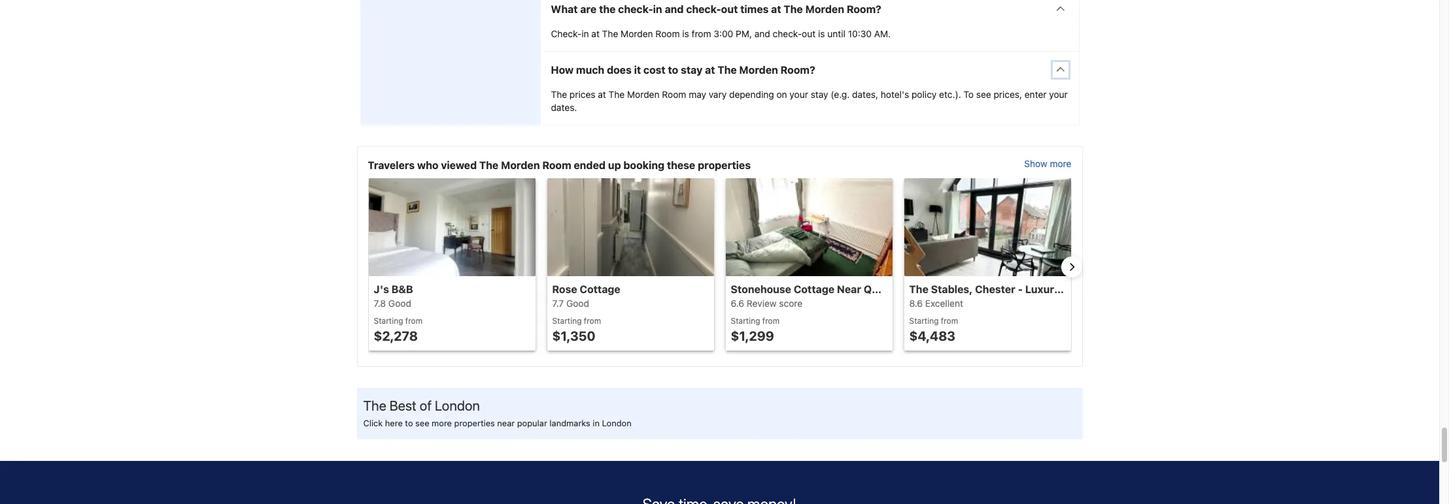 Task type: describe. For each thing, give the bounding box(es) containing it.
morden up depending
[[739, 64, 778, 76]]

6.6 review
[[731, 298, 777, 309]]

show more link
[[1025, 158, 1072, 173]]

stay inside dropdown button
[[681, 64, 703, 76]]

these
[[667, 159, 696, 171]]

check-
[[551, 28, 582, 39]]

0 horizontal spatial in
[[582, 28, 589, 39]]

what are the check-in and check-out times at the morden room?
[[551, 3, 882, 15]]

room for to
[[662, 89, 686, 100]]

more inside the best of london click here to see more properties near popular landmarks in london
[[432, 419, 452, 429]]

1 horizontal spatial more
[[1050, 158, 1072, 169]]

2 is from the left
[[818, 28, 825, 39]]

j's b&b 7.8 good
[[374, 284, 413, 309]]

etc.).
[[939, 89, 961, 100]]

1 your from the left
[[790, 89, 808, 100]]

1 vertical spatial london
[[602, 419, 632, 429]]

0 horizontal spatial london
[[435, 398, 480, 414]]

ended
[[574, 159, 606, 171]]

and inside what are the check-in and check-out times at the morden room? dropdown button
[[665, 3, 684, 15]]

morden for check-in at the morden room is from 3:00 pm, and check-out is until 10:30 am.
[[621, 28, 653, 39]]

apartments
[[1063, 284, 1124, 296]]

near
[[497, 419, 515, 429]]

much
[[576, 64, 605, 76]]

until
[[828, 28, 846, 39]]

2 horizontal spatial check-
[[773, 28, 802, 39]]

the
[[599, 3, 616, 15]]

to inside dropdown button
[[668, 64, 679, 76]]

8.6 excellent
[[910, 298, 964, 309]]

$2,278
[[374, 329, 418, 344]]

the inside what are the check-in and check-out times at the morden room? dropdown button
[[784, 3, 803, 15]]

cottage for $1,350
[[580, 284, 621, 296]]

what
[[551, 3, 578, 15]]

starting for $1,299
[[731, 316, 760, 326]]

who
[[417, 159, 439, 171]]

the right viewed
[[479, 159, 499, 171]]

10:30 am.
[[848, 28, 891, 39]]

times
[[741, 3, 769, 15]]

1 horizontal spatial check-
[[686, 3, 721, 15]]

rose
[[552, 284, 577, 296]]

it
[[634, 64, 641, 76]]

at right times
[[771, 3, 781, 15]]

how
[[551, 64, 574, 76]]

$1,350
[[552, 329, 596, 344]]

1 vertical spatial room?
[[781, 64, 815, 76]]

dates.
[[551, 102, 577, 113]]

the prices at the morden room may vary depending on your stay (e.g. dates, hotel's policy etc.). to see prices, enter your dates.
[[551, 89, 1068, 113]]

best
[[390, 398, 417, 414]]

j's
[[374, 284, 389, 296]]

rose cottage 7.7 good
[[552, 284, 621, 309]]

at down are
[[592, 28, 600, 39]]

prices
[[570, 89, 596, 100]]

popular
[[517, 419, 547, 429]]

click
[[363, 419, 383, 429]]

may
[[689, 89, 706, 100]]

cost
[[644, 64, 666, 76]]

uob
[[891, 284, 914, 296]]

room for and
[[656, 28, 680, 39]]

starting for $4,483
[[910, 316, 939, 326]]

out inside dropdown button
[[721, 3, 738, 15]]

dates,
[[852, 89, 879, 100]]

booking
[[624, 159, 665, 171]]

luxury
[[1026, 284, 1061, 296]]

to inside the best of london click here to see more properties near popular landmarks in london
[[405, 419, 413, 429]]

prices,
[[994, 89, 1022, 100]]

at inside the prices at the morden room may vary depending on your stay (e.g. dates, hotel's policy etc.). to see prices, enter your dates.
[[598, 89, 606, 100]]

properties inside the best of london click here to see more properties near popular landmarks in london
[[454, 419, 495, 429]]

the down does
[[609, 89, 625, 100]]

the up dates. at the top left of the page
[[551, 89, 567, 100]]

stables,
[[931, 284, 973, 296]]

stay inside the prices at the morden room may vary depending on your stay (e.g. dates, hotel's policy etc.). to see prices, enter your dates.
[[811, 89, 828, 100]]

b&b
[[392, 284, 413, 296]]

1 is from the left
[[682, 28, 689, 39]]

from for $4,483
[[941, 316, 958, 326]]

2 your from the left
[[1049, 89, 1068, 100]]

region containing $2,278
[[357, 178, 1197, 356]]

1 vertical spatial and
[[755, 28, 770, 39]]

by
[[1126, 284, 1138, 296]]

the inside the stables, chester - luxury apartments by polkastays 8.6 excellent
[[910, 284, 929, 296]]

polkastays
[[1141, 284, 1197, 296]]

see inside the prices at the morden room may vary depending on your stay (e.g. dates, hotel's policy etc.). to see prices, enter your dates.
[[976, 89, 991, 100]]

-
[[1018, 284, 1023, 296]]



Task type: locate. For each thing, give the bounding box(es) containing it.
1 horizontal spatial properties
[[698, 159, 751, 171]]

starting up $4,483
[[910, 316, 939, 326]]

morden up until in the top right of the page
[[806, 3, 844, 15]]

up
[[608, 159, 621, 171]]

check-
[[618, 3, 653, 15], [686, 3, 721, 15], [773, 28, 802, 39]]

starting from $4,483
[[910, 316, 958, 344]]

1 horizontal spatial stay
[[811, 89, 828, 100]]

0 vertical spatial in
[[653, 3, 662, 15]]

0 horizontal spatial more
[[432, 419, 452, 429]]

1 horizontal spatial to
[[668, 64, 679, 76]]

0 horizontal spatial your
[[790, 89, 808, 100]]

the up "click"
[[363, 398, 386, 414]]

stay up may
[[681, 64, 703, 76]]

out up 3:00 pm,
[[721, 3, 738, 15]]

1 starting from the left
[[374, 316, 403, 326]]

does
[[607, 64, 632, 76]]

stonehouse cottage near qe & uob 6.6 review score
[[731, 284, 914, 309]]

at
[[771, 3, 781, 15], [592, 28, 600, 39], [705, 64, 715, 76], [598, 89, 606, 100]]

check- down what are the check-in and check-out times at the morden room? dropdown button
[[773, 28, 802, 39]]

4 starting from the left
[[910, 316, 939, 326]]

2 horizontal spatial in
[[653, 3, 662, 15]]

in down are
[[582, 28, 589, 39]]

in inside the best of london click here to see more properties near popular landmarks in london
[[593, 419, 600, 429]]

0 vertical spatial see
[[976, 89, 991, 100]]

room left may
[[662, 89, 686, 100]]

the right times
[[784, 3, 803, 15]]

from inside starting from $4,483
[[941, 316, 958, 326]]

2 vertical spatial in
[[593, 419, 600, 429]]

and
[[665, 3, 684, 15], [755, 28, 770, 39]]

in right the landmarks
[[593, 419, 600, 429]]

starting from $2,278
[[374, 316, 423, 344]]

cottage up 7.7 good
[[580, 284, 621, 296]]

1 vertical spatial out
[[802, 28, 816, 39]]

starting from $1,299
[[731, 316, 780, 344]]

viewed
[[441, 159, 477, 171]]

starting for $1,350
[[552, 316, 582, 326]]

vary
[[709, 89, 727, 100]]

in
[[653, 3, 662, 15], [582, 28, 589, 39], [593, 419, 600, 429]]

see right to
[[976, 89, 991, 100]]

more right the here at the left bottom
[[432, 419, 452, 429]]

room left ended
[[542, 159, 571, 171]]

1 horizontal spatial cottage
[[794, 284, 835, 296]]

check- up check-in at the morden room is from 3:00 pm, and check-out is until 10:30 am.
[[686, 3, 721, 15]]

travelers who viewed the morden room ended up booking these properties
[[368, 159, 751, 171]]

cottage up score
[[794, 284, 835, 296]]

room
[[656, 28, 680, 39], [662, 89, 686, 100], [542, 159, 571, 171]]

starting up $1,299
[[731, 316, 760, 326]]

from inside starting from $1,299
[[763, 316, 780, 326]]

starting inside starting from $2,278
[[374, 316, 403, 326]]

0 vertical spatial london
[[435, 398, 480, 414]]

2 starting from the left
[[552, 316, 582, 326]]

from up $1,299
[[763, 316, 780, 326]]

morden up it
[[621, 28, 653, 39]]

1 vertical spatial see
[[415, 419, 429, 429]]

0 horizontal spatial and
[[665, 3, 684, 15]]

1 horizontal spatial london
[[602, 419, 632, 429]]

london
[[435, 398, 480, 414], [602, 419, 632, 429]]

properties right these
[[698, 159, 751, 171]]

of
[[420, 398, 432, 414]]

from for $2,278
[[405, 316, 423, 326]]

more right show
[[1050, 158, 1072, 169]]

accordion control element
[[540, 0, 1080, 125]]

to
[[964, 89, 974, 100]]

the
[[784, 3, 803, 15], [602, 28, 618, 39], [718, 64, 737, 76], [551, 89, 567, 100], [609, 89, 625, 100], [479, 159, 499, 171], [910, 284, 929, 296], [363, 398, 386, 414]]

the stables, chester - luxury apartments by polkastays 8.6 excellent
[[910, 284, 1197, 309]]

1 horizontal spatial and
[[755, 28, 770, 39]]

to right the here at the left bottom
[[405, 419, 413, 429]]

from for $1,350
[[584, 316, 601, 326]]

from up the $2,278
[[405, 316, 423, 326]]

0 horizontal spatial room?
[[781, 64, 815, 76]]

1 vertical spatial room
[[662, 89, 686, 100]]

score
[[779, 298, 803, 309]]

out down what are the check-in and check-out times at the morden room? dropdown button
[[802, 28, 816, 39]]

here
[[385, 419, 403, 429]]

0 horizontal spatial to
[[405, 419, 413, 429]]

from down 8.6 excellent
[[941, 316, 958, 326]]

enter
[[1025, 89, 1047, 100]]

0 vertical spatial to
[[668, 64, 679, 76]]

see inside the best of london click here to see more properties near popular landmarks in london
[[415, 419, 429, 429]]

0 vertical spatial and
[[665, 3, 684, 15]]

stonehouse
[[731, 284, 792, 296]]

are
[[580, 3, 597, 15]]

$4,483
[[910, 329, 956, 344]]

how much does it cost to stay at the morden room? button
[[541, 52, 1079, 88]]

in right the
[[653, 3, 662, 15]]

to right cost
[[668, 64, 679, 76]]

morden inside the prices at the morden room may vary depending on your stay (e.g. dates, hotel's policy etc.). to see prices, enter your dates.
[[627, 89, 660, 100]]

room inside the prices at the morden room may vary depending on your stay (e.g. dates, hotel's policy etc.). to see prices, enter your dates.
[[662, 89, 686, 100]]

starting up $1,350
[[552, 316, 582, 326]]

0 horizontal spatial is
[[682, 28, 689, 39]]

from for $1,299
[[763, 316, 780, 326]]

1 cottage from the left
[[580, 284, 621, 296]]

the inside the best of london click here to see more properties near popular landmarks in london
[[363, 398, 386, 414]]

1 horizontal spatial is
[[818, 28, 825, 39]]

0 horizontal spatial properties
[[454, 419, 495, 429]]

2 vertical spatial room
[[542, 159, 571, 171]]

at up the vary
[[705, 64, 715, 76]]

starting up the $2,278
[[374, 316, 403, 326]]

room? up on
[[781, 64, 815, 76]]

1 vertical spatial more
[[432, 419, 452, 429]]

1 vertical spatial properties
[[454, 419, 495, 429]]

0 horizontal spatial cottage
[[580, 284, 621, 296]]

1 horizontal spatial in
[[593, 419, 600, 429]]

0 vertical spatial more
[[1050, 158, 1072, 169]]

from up $1,350
[[584, 316, 601, 326]]

0 horizontal spatial stay
[[681, 64, 703, 76]]

starting
[[374, 316, 403, 326], [552, 316, 582, 326], [731, 316, 760, 326], [910, 316, 939, 326]]

out
[[721, 3, 738, 15], [802, 28, 816, 39]]

from down what are the check-in and check-out times at the morden room?
[[692, 28, 711, 39]]

landmarks
[[550, 419, 591, 429]]

morden for the prices at the morden room may vary depending on your stay (e.g. dates, hotel's policy etc.). to see prices, enter your dates.
[[627, 89, 660, 100]]

0 horizontal spatial see
[[415, 419, 429, 429]]

see down of at the bottom left of the page
[[415, 419, 429, 429]]

0 vertical spatial room
[[656, 28, 680, 39]]

room? up 10:30 am.
[[847, 3, 882, 15]]

1 horizontal spatial see
[[976, 89, 991, 100]]

from
[[692, 28, 711, 39], [405, 316, 423, 326], [584, 316, 601, 326], [763, 316, 780, 326], [941, 316, 958, 326]]

cottage inside the stonehouse cottage near qe & uob 6.6 review score
[[794, 284, 835, 296]]

policy
[[912, 89, 937, 100]]

from inside starting from $2,278
[[405, 316, 423, 326]]

show
[[1025, 158, 1048, 169]]

near
[[837, 284, 861, 296]]

&
[[881, 284, 888, 296]]

3 starting from the left
[[731, 316, 760, 326]]

1 vertical spatial to
[[405, 419, 413, 429]]

is up how much does it cost to stay at the morden room?
[[682, 28, 689, 39]]

qe
[[864, 284, 878, 296]]

and down times
[[755, 28, 770, 39]]

london right the landmarks
[[602, 419, 632, 429]]

to
[[668, 64, 679, 76], [405, 419, 413, 429]]

what are the check-in and check-out times at the morden room? button
[[541, 0, 1079, 27]]

starting from $1,350
[[552, 316, 601, 344]]

starting inside starting from $1,350
[[552, 316, 582, 326]]

the up the vary
[[718, 64, 737, 76]]

region
[[357, 178, 1197, 356]]

7.7 good
[[552, 298, 589, 309]]

your right enter
[[1049, 89, 1068, 100]]

0 vertical spatial out
[[721, 3, 738, 15]]

morden
[[806, 3, 844, 15], [621, 28, 653, 39], [739, 64, 778, 76], [627, 89, 660, 100], [501, 159, 540, 171]]

$1,299
[[731, 329, 774, 344]]

on
[[777, 89, 787, 100]]

1 horizontal spatial room?
[[847, 3, 882, 15]]

0 vertical spatial room?
[[847, 3, 882, 15]]

1 horizontal spatial out
[[802, 28, 816, 39]]

starting inside starting from $1,299
[[731, 316, 760, 326]]

your
[[790, 89, 808, 100], [1049, 89, 1068, 100]]

see
[[976, 89, 991, 100], [415, 419, 429, 429]]

hotel's
[[881, 89, 909, 100]]

3:00 pm,
[[714, 28, 752, 39]]

0 vertical spatial properties
[[698, 159, 751, 171]]

1 horizontal spatial your
[[1049, 89, 1068, 100]]

from inside starting from $1,350
[[584, 316, 601, 326]]

(e.g.
[[831, 89, 850, 100]]

at right prices
[[598, 89, 606, 100]]

stay left (e.g.
[[811, 89, 828, 100]]

is
[[682, 28, 689, 39], [818, 28, 825, 39]]

2 cottage from the left
[[794, 284, 835, 296]]

properties
[[698, 159, 751, 171], [454, 419, 495, 429]]

0 vertical spatial stay
[[681, 64, 703, 76]]

morden for travelers who viewed the morden room ended up booking these properties
[[501, 159, 540, 171]]

cottage inside rose cottage 7.7 good
[[580, 284, 621, 296]]

check- right the
[[618, 3, 653, 15]]

in inside dropdown button
[[653, 3, 662, 15]]

cottage for $1,299
[[794, 284, 835, 296]]

morden right viewed
[[501, 159, 540, 171]]

from inside accordion control element
[[692, 28, 711, 39]]

the inside 'how much does it cost to stay at the morden room?' dropdown button
[[718, 64, 737, 76]]

check-in at the morden room is from 3:00 pm, and check-out is until 10:30 am.
[[551, 28, 891, 39]]

starting for $2,278
[[374, 316, 403, 326]]

starting inside starting from $4,483
[[910, 316, 939, 326]]

how much does it cost to stay at the morden room?
[[551, 64, 815, 76]]

the up 8.6 excellent
[[910, 284, 929, 296]]

stay
[[681, 64, 703, 76], [811, 89, 828, 100]]

cottage
[[580, 284, 621, 296], [794, 284, 835, 296]]

properties left near
[[454, 419, 495, 429]]

1 vertical spatial in
[[582, 28, 589, 39]]

depending
[[729, 89, 774, 100]]

show more
[[1025, 158, 1072, 169]]

the down the
[[602, 28, 618, 39]]

your right on
[[790, 89, 808, 100]]

is left until in the top right of the page
[[818, 28, 825, 39]]

morden down it
[[627, 89, 660, 100]]

1 vertical spatial stay
[[811, 89, 828, 100]]

more
[[1050, 158, 1072, 169], [432, 419, 452, 429]]

chester
[[975, 284, 1016, 296]]

7.8 good
[[374, 298, 411, 309]]

0 horizontal spatial check-
[[618, 3, 653, 15]]

room up cost
[[656, 28, 680, 39]]

london right of at the bottom left of the page
[[435, 398, 480, 414]]

the best of london click here to see more properties near popular landmarks in london
[[363, 398, 632, 429]]

travelers
[[368, 159, 415, 171]]

and up check-in at the morden room is from 3:00 pm, and check-out is until 10:30 am.
[[665, 3, 684, 15]]

room?
[[847, 3, 882, 15], [781, 64, 815, 76]]

0 horizontal spatial out
[[721, 3, 738, 15]]



Task type: vqa. For each thing, say whether or not it's contained in the screenshot.
MORDEN corresponding to Travelers who viewed The Morden Room ended up booking these properties
yes



